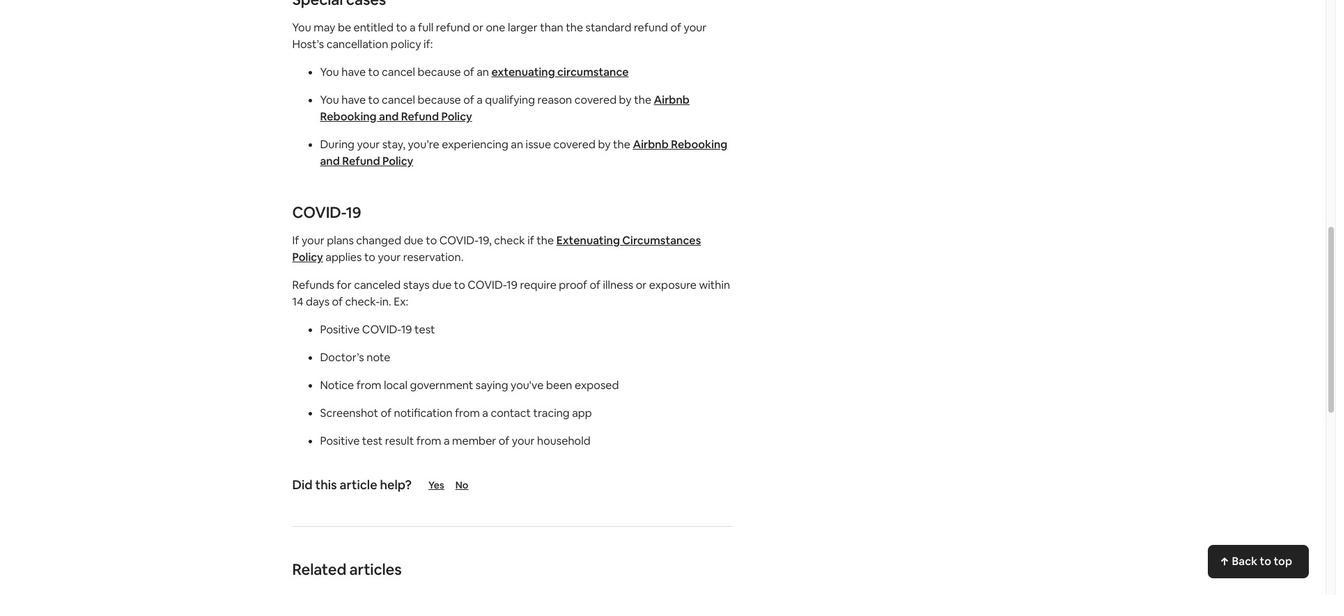 Task type: vqa. For each thing, say whether or not it's contained in the screenshot.
Airbnb Rebooking and Refund Policy Link associated with a
yes



Task type: locate. For each thing, give the bounding box(es) containing it.
refund
[[436, 20, 470, 35], [634, 20, 668, 35]]

2 have from the top
[[342, 93, 366, 107]]

0 vertical spatial refund
[[401, 109, 439, 124]]

1 have from the top
[[342, 65, 366, 79]]

an left issue
[[511, 137, 524, 152]]

19 down in. ex:
[[401, 323, 412, 337]]

0 horizontal spatial an
[[477, 65, 489, 79]]

have for you have to cancel because of a qualifying reason covered by the
[[342, 93, 366, 107]]

2 horizontal spatial from
[[455, 406, 480, 421]]

0 vertical spatial due
[[404, 233, 424, 248]]

0 horizontal spatial refund
[[436, 20, 470, 35]]

a left full
[[410, 20, 416, 35]]

2 airbnb rebooking and refund policy link from the top
[[320, 137, 728, 169]]

2 vertical spatial you
[[320, 93, 339, 107]]

0 vertical spatial positive
[[320, 323, 360, 337]]

if:
[[424, 37, 433, 52]]

policy down if
[[292, 250, 323, 265]]

1 vertical spatial or
[[636, 278, 647, 293]]

due for stays
[[432, 278, 452, 293]]

you've
[[511, 378, 544, 393]]

policy down stay,
[[383, 154, 413, 169]]

you for you may be entitled to a full refund or one larger than the standard refund of your host's cancellation policy if:
[[292, 20, 311, 35]]

have down cancellation
[[342, 65, 366, 79]]

during your stay, you're experiencing an issue covered by the
[[320, 137, 633, 152]]

0 vertical spatial because
[[418, 65, 461, 79]]

0 vertical spatial by
[[619, 93, 632, 107]]

an
[[477, 65, 489, 79], [511, 137, 524, 152]]

you for you have to cancel because of an extenuating circumstance
[[320, 65, 339, 79]]

tracing
[[534, 406, 570, 421]]

1 vertical spatial and
[[320, 154, 340, 169]]

2 cancel from the top
[[382, 93, 415, 107]]

2 horizontal spatial 19
[[507, 278, 518, 293]]

related
[[292, 560, 346, 580]]

reason
[[538, 93, 572, 107]]

1 horizontal spatial by
[[619, 93, 632, 107]]

this
[[315, 477, 337, 493]]

covered down circumstance
[[575, 93, 617, 107]]

2 horizontal spatial policy
[[442, 109, 472, 124]]

and
[[379, 109, 399, 124], [320, 154, 340, 169]]

you
[[292, 20, 311, 35], [320, 65, 339, 79], [320, 93, 339, 107]]

positive up doctor's
[[320, 323, 360, 337]]

1 cancel from the top
[[382, 65, 415, 79]]

rebooking for during your stay, you're experiencing an issue covered by the
[[671, 137, 728, 152]]

airbnb for you have to cancel because of a qualifying reason covered by the
[[654, 93, 690, 107]]

0 vertical spatial airbnb rebooking and refund policy
[[320, 93, 690, 124]]

airbnb rebooking and refund policy down extenuating
[[320, 93, 690, 124]]

from
[[357, 378, 382, 393], [455, 406, 480, 421], [417, 434, 442, 449]]

1 horizontal spatial refund
[[401, 109, 439, 124]]

0 vertical spatial rebooking
[[320, 109, 377, 124]]

1 horizontal spatial test
[[415, 323, 435, 337]]

1 because from the top
[[418, 65, 461, 79]]

proof
[[559, 278, 588, 293]]

19 left require
[[507, 278, 518, 293]]

0 vertical spatial and
[[379, 109, 399, 124]]

refund right full
[[436, 20, 470, 35]]

1 vertical spatial covered
[[554, 137, 596, 152]]

because down if:
[[418, 65, 461, 79]]

you inside you may be entitled to a full refund or one larger than the standard refund of your host's cancellation policy if:
[[292, 20, 311, 35]]

airbnb rebooking and refund policy link for a
[[320, 93, 690, 124]]

extenuating
[[557, 233, 620, 248]]

airbnb rebooking and refund policy link
[[320, 93, 690, 124], [320, 137, 728, 169]]

rebooking
[[320, 109, 377, 124], [671, 137, 728, 152]]

1 vertical spatial refund
[[342, 154, 380, 169]]

or
[[473, 20, 484, 35], [636, 278, 647, 293]]

refund right standard at the left top
[[634, 20, 668, 35]]

1 horizontal spatial due
[[432, 278, 452, 293]]

1 vertical spatial have
[[342, 93, 366, 107]]

airbnb rebooking and refund policy link down qualifying
[[320, 137, 728, 169]]

from for notification
[[455, 406, 480, 421]]

by
[[619, 93, 632, 107], [598, 137, 611, 152]]

positive for positive test result from a member of your household
[[320, 434, 360, 449]]

government
[[410, 378, 473, 393]]

2 because from the top
[[418, 93, 461, 107]]

cancel down the policy
[[382, 65, 415, 79]]

help?
[[380, 477, 412, 493]]

did this article help?
[[292, 477, 412, 493]]

a left contact
[[483, 406, 489, 421]]

1 vertical spatial policy
[[383, 154, 413, 169]]

positive down screenshot
[[320, 434, 360, 449]]

to inside refunds for canceled stays due to covid-19 require proof of illness or exposure within 14 days of check-in. ex:
[[454, 278, 465, 293]]

or left one
[[473, 20, 484, 35]]

1 vertical spatial test
[[362, 434, 383, 449]]

cancel
[[382, 65, 415, 79], [382, 93, 415, 107]]

issue
[[526, 137, 551, 152]]

cancel for an
[[382, 65, 415, 79]]

airbnb rebooking and refund policy down qualifying
[[320, 137, 728, 169]]

within
[[699, 278, 731, 293]]

experiencing
[[442, 137, 509, 152]]

positive
[[320, 323, 360, 337], [320, 434, 360, 449]]

did
[[292, 477, 313, 493]]

airbnb rebooking and refund policy link down extenuating
[[320, 93, 690, 124]]

covid- down extenuating circumstances policy
[[468, 278, 507, 293]]

1 vertical spatial an
[[511, 137, 524, 152]]

if your plans changed due to covid-19, check if the
[[292, 233, 557, 248]]

2 vertical spatial 19
[[401, 323, 412, 337]]

1 horizontal spatial or
[[636, 278, 647, 293]]

1 vertical spatial airbnb rebooking and refund policy link
[[320, 137, 728, 169]]

and up stay,
[[379, 109, 399, 124]]

from down notification
[[417, 434, 442, 449]]

you for you have to cancel because of a qualifying reason covered by the
[[320, 93, 339, 107]]

may
[[314, 20, 336, 35]]

from left local
[[357, 378, 382, 393]]

2 vertical spatial from
[[417, 434, 442, 449]]

from down notice from local government saying you've been exposed
[[455, 406, 480, 421]]

illness
[[603, 278, 634, 293]]

test left result
[[362, 434, 383, 449]]

test down stays
[[415, 323, 435, 337]]

to
[[396, 20, 407, 35], [368, 65, 380, 79], [368, 93, 380, 107], [426, 233, 437, 248], [364, 250, 376, 265], [454, 278, 465, 293], [1261, 555, 1272, 569]]

larger
[[508, 20, 538, 35]]

and for have
[[379, 109, 399, 124]]

have
[[342, 65, 366, 79], [342, 93, 366, 107]]

1 airbnb rebooking and refund policy link from the top
[[320, 93, 690, 124]]

due inside refunds for canceled stays due to covid-19 require proof of illness or exposure within 14 days of check-in. ex:
[[432, 278, 452, 293]]

by down circumstance
[[619, 93, 632, 107]]

of
[[671, 20, 682, 35], [464, 65, 474, 79], [464, 93, 474, 107], [590, 278, 601, 293], [332, 295, 343, 309], [381, 406, 392, 421], [499, 434, 510, 449]]

1 vertical spatial rebooking
[[671, 137, 728, 152]]

0 vertical spatial cancel
[[382, 65, 415, 79]]

0 vertical spatial airbnb
[[654, 93, 690, 107]]

1 vertical spatial cancel
[[382, 93, 415, 107]]

1 horizontal spatial rebooking
[[671, 137, 728, 152]]

1 horizontal spatial from
[[417, 434, 442, 449]]

by right issue
[[598, 137, 611, 152]]

0 vertical spatial airbnb rebooking and refund policy link
[[320, 93, 690, 124]]

1 positive from the top
[[320, 323, 360, 337]]

due right stays
[[432, 278, 452, 293]]

covid- up note
[[362, 323, 401, 337]]

airbnb rebooking and refund policy
[[320, 93, 690, 124], [320, 137, 728, 169]]

host's
[[292, 37, 324, 52]]

refund
[[401, 109, 439, 124], [342, 154, 380, 169]]

1 vertical spatial positive
[[320, 434, 360, 449]]

2 positive from the top
[[320, 434, 360, 449]]

1 vertical spatial airbnb rebooking and refund policy
[[320, 137, 728, 169]]

or right illness
[[636, 278, 647, 293]]

the inside you may be entitled to a full refund or one larger than the standard refund of your host's cancellation policy if:
[[566, 20, 583, 35]]

0 vertical spatial have
[[342, 65, 366, 79]]

no button
[[456, 480, 496, 492]]

0 horizontal spatial refund
[[342, 154, 380, 169]]

qualifying
[[485, 93, 535, 107]]

the
[[566, 20, 583, 35], [634, 93, 652, 107], [613, 137, 631, 152], [537, 233, 554, 248]]

1 vertical spatial airbnb
[[633, 137, 669, 152]]

a left member
[[444, 434, 450, 449]]

articles
[[350, 560, 402, 580]]

result
[[385, 434, 414, 449]]

0 horizontal spatial 19
[[346, 203, 361, 222]]

your
[[684, 20, 707, 35], [357, 137, 380, 152], [302, 233, 325, 248], [378, 250, 401, 265], [512, 434, 535, 449]]

1 airbnb rebooking and refund policy from the top
[[320, 93, 690, 124]]

0 horizontal spatial due
[[404, 233, 424, 248]]

covered
[[575, 93, 617, 107], [554, 137, 596, 152]]

0 horizontal spatial by
[[598, 137, 611, 152]]

an up "you have to cancel because of a qualifying reason covered by the"
[[477, 65, 489, 79]]

you up during
[[320, 93, 339, 107]]

have up during
[[342, 93, 366, 107]]

0 vertical spatial policy
[[442, 109, 472, 124]]

1 horizontal spatial an
[[511, 137, 524, 152]]

refund up you're
[[401, 109, 439, 124]]

19
[[346, 203, 361, 222], [507, 278, 518, 293], [401, 323, 412, 337]]

0 vertical spatial or
[[473, 20, 484, 35]]

refunds for canceled stays due to covid-19 require proof of illness or exposure within 14 days of check-in. ex:
[[292, 278, 731, 309]]

you up "host's"
[[292, 20, 311, 35]]

refund for stay,
[[342, 154, 380, 169]]

of right standard at the left top
[[671, 20, 682, 35]]

cancel up stay,
[[382, 93, 415, 107]]

0 vertical spatial from
[[357, 378, 382, 393]]

due up reservation. on the top
[[404, 233, 424, 248]]

refund down during
[[342, 154, 380, 169]]

refund for to
[[401, 109, 439, 124]]

back to top button
[[1209, 546, 1310, 579]]

have for you have to cancel because of an extenuating circumstance
[[342, 65, 366, 79]]

1 vertical spatial by
[[598, 137, 611, 152]]

0 vertical spatial you
[[292, 20, 311, 35]]

doctor's
[[320, 351, 364, 365]]

of down contact
[[499, 434, 510, 449]]

1 horizontal spatial policy
[[383, 154, 413, 169]]

2 refund from the left
[[634, 20, 668, 35]]

0 vertical spatial test
[[415, 323, 435, 337]]

0 horizontal spatial or
[[473, 20, 484, 35]]

0 horizontal spatial rebooking
[[320, 109, 377, 124]]

and down during
[[320, 154, 340, 169]]

1 vertical spatial 19
[[507, 278, 518, 293]]

airbnb rebooking and refund policy for issue
[[320, 137, 728, 169]]

airbnb rebooking and refund policy for a
[[320, 93, 690, 124]]

than
[[540, 20, 564, 35]]

covid-
[[292, 203, 346, 222], [440, 233, 479, 248], [468, 278, 507, 293], [362, 323, 401, 337]]

of down you have to cancel because of an extenuating circumstance
[[464, 93, 474, 107]]

you down "host's"
[[320, 65, 339, 79]]

1 vertical spatial from
[[455, 406, 480, 421]]

0 horizontal spatial and
[[320, 154, 340, 169]]

1 vertical spatial because
[[418, 93, 461, 107]]

1 vertical spatial you
[[320, 65, 339, 79]]

a
[[410, 20, 416, 35], [477, 93, 483, 107], [483, 406, 489, 421], [444, 434, 450, 449]]

19 up "plans"
[[346, 203, 361, 222]]

covid- inside refunds for canceled stays due to covid-19 require proof of illness or exposure within 14 days of check-in. ex:
[[468, 278, 507, 293]]

2 vertical spatial policy
[[292, 250, 323, 265]]

1 horizontal spatial 19
[[401, 323, 412, 337]]

rebooking for you have to cancel because of a qualifying reason covered by the
[[320, 109, 377, 124]]

member
[[452, 434, 496, 449]]

0 horizontal spatial policy
[[292, 250, 323, 265]]

2 airbnb rebooking and refund policy from the top
[[320, 137, 728, 169]]

1 horizontal spatial refund
[[634, 20, 668, 35]]

yes button
[[429, 480, 444, 492]]

because down you have to cancel because of an extenuating circumstance
[[418, 93, 461, 107]]

1 horizontal spatial and
[[379, 109, 399, 124]]

1 vertical spatial due
[[432, 278, 452, 293]]

exposure
[[649, 278, 697, 293]]

policy up experiencing
[[442, 109, 472, 124]]

because
[[418, 65, 461, 79], [418, 93, 461, 107]]

19,
[[479, 233, 492, 248]]

you may be entitled to a full refund or one larger than the standard refund of your host's cancellation policy if:
[[292, 20, 707, 52]]

in. ex:
[[380, 295, 409, 309]]

airbnb
[[654, 93, 690, 107], [633, 137, 669, 152]]

covered right issue
[[554, 137, 596, 152]]



Task type: describe. For each thing, give the bounding box(es) containing it.
check-
[[345, 295, 380, 309]]

you have to cancel because of an extenuating circumstance
[[320, 65, 629, 79]]

app
[[572, 406, 592, 421]]

during
[[320, 137, 355, 152]]

of down local
[[381, 406, 392, 421]]

and for your
[[320, 154, 340, 169]]

stay,
[[382, 137, 406, 152]]

canceled
[[354, 278, 401, 293]]

screenshot of notification from a contact tracing app
[[320, 406, 592, 421]]

cancellation
[[327, 37, 388, 52]]

local
[[384, 378, 408, 393]]

policy inside extenuating circumstances policy
[[292, 250, 323, 265]]

policy for you're
[[383, 154, 413, 169]]

positive for positive covid-19 test
[[320, 323, 360, 337]]

doctor's note
[[320, 351, 391, 365]]

to inside you may be entitled to a full refund or one larger than the standard refund of your host's cancellation policy if:
[[396, 20, 407, 35]]

covid- up reservation. on the top
[[440, 233, 479, 248]]

your inside you may be entitled to a full refund or one larger than the standard refund of your host's cancellation policy if:
[[684, 20, 707, 35]]

back to top
[[1233, 555, 1293, 569]]

of right proof
[[590, 278, 601, 293]]

check
[[494, 233, 525, 248]]

cancel for a
[[382, 93, 415, 107]]

extenuating
[[492, 65, 555, 79]]

of up "you have to cancel because of a qualifying reason covered by the"
[[464, 65, 474, 79]]

19 inside refunds for canceled stays due to covid-19 require proof of illness or exposure within 14 days of check-in. ex:
[[507, 278, 518, 293]]

a down you have to cancel because of an extenuating circumstance
[[477, 93, 483, 107]]

extenuating circumstances policy
[[292, 233, 701, 265]]

if
[[528, 233, 534, 248]]

back
[[1233, 555, 1258, 569]]

0 horizontal spatial test
[[362, 434, 383, 449]]

or inside refunds for canceled stays due to covid-19 require proof of illness or exposure within 14 days of check-in. ex:
[[636, 278, 647, 293]]

if
[[292, 233, 299, 248]]

full
[[418, 20, 434, 35]]

policy for cancel
[[442, 109, 472, 124]]

0 vertical spatial covered
[[575, 93, 617, 107]]

days
[[306, 295, 330, 309]]

plans
[[327, 233, 354, 248]]

notice from local government saying you've been exposed
[[320, 378, 619, 393]]

you have to cancel because of a qualifying reason covered by the
[[320, 93, 654, 107]]

entitled
[[354, 20, 394, 35]]

be
[[338, 20, 351, 35]]

due for changed
[[404, 233, 424, 248]]

top
[[1274, 555, 1293, 569]]

note
[[367, 351, 391, 365]]

applies to your reservation.
[[323, 250, 464, 265]]

standard
[[586, 20, 632, 35]]

extenuating circumstance link
[[492, 65, 629, 79]]

contact
[[491, 406, 531, 421]]

covid-19
[[292, 203, 361, 222]]

from for result
[[417, 434, 442, 449]]

of inside you may be entitled to a full refund or one larger than the standard refund of your host's cancellation policy if:
[[671, 20, 682, 35]]

14
[[292, 295, 303, 309]]

been
[[546, 378, 573, 393]]

you're
[[408, 137, 440, 152]]

one
[[486, 20, 506, 35]]

a inside you may be entitled to a full refund or one larger than the standard refund of your host's cancellation policy if:
[[410, 20, 416, 35]]

no
[[456, 480, 469, 492]]

positive test result from a member of your household
[[320, 434, 591, 449]]

because for a
[[418, 93, 461, 107]]

household
[[537, 434, 591, 449]]

because for an
[[418, 65, 461, 79]]

airbnb rebooking and refund policy link for issue
[[320, 137, 728, 169]]

exposed
[[575, 378, 619, 393]]

saying
[[476, 378, 509, 393]]

0 vertical spatial 19
[[346, 203, 361, 222]]

yes
[[429, 480, 444, 492]]

0 vertical spatial an
[[477, 65, 489, 79]]

0 horizontal spatial from
[[357, 378, 382, 393]]

positive covid-19 test
[[320, 323, 435, 337]]

related articles
[[292, 560, 402, 580]]

circumstances
[[623, 233, 701, 248]]

covid- up "plans"
[[292, 203, 346, 222]]

circumstance
[[558, 65, 629, 79]]

for
[[337, 278, 352, 293]]

notification
[[394, 406, 453, 421]]

or inside you may be entitled to a full refund or one larger than the standard refund of your host's cancellation policy if:
[[473, 20, 484, 35]]

policy
[[391, 37, 421, 52]]

to inside back to top button
[[1261, 555, 1272, 569]]

airbnb for during your stay, you're experiencing an issue covered by the
[[633, 137, 669, 152]]

refunds
[[292, 278, 334, 293]]

applies
[[326, 250, 362, 265]]

of down for
[[332, 295, 343, 309]]

changed
[[356, 233, 402, 248]]

article
[[340, 477, 377, 493]]

1 refund from the left
[[436, 20, 470, 35]]

stays
[[403, 278, 430, 293]]

screenshot
[[320, 406, 379, 421]]

notice
[[320, 378, 354, 393]]

require
[[520, 278, 557, 293]]

extenuating circumstances policy link
[[292, 233, 701, 265]]

reservation.
[[403, 250, 464, 265]]



